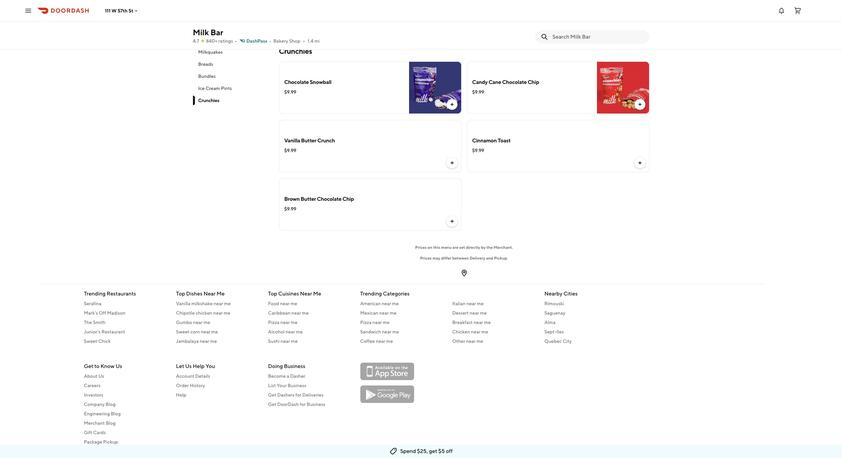 Task type: vqa. For each thing, say whether or not it's contained in the screenshot.
Crunch
yes



Task type: locate. For each thing, give the bounding box(es) containing it.
for
[[295, 393, 301, 398], [300, 402, 306, 407]]

pizza near me link down caribbean near me 'link'
[[268, 319, 352, 326]]

0 vertical spatial vanilla
[[284, 138, 300, 144]]

near up food near me link
[[300, 291, 312, 297]]

blog up merchant blog link
[[111, 412, 121, 417]]

are
[[453, 245, 459, 250]]

chip for candy cane chocolate chip
[[528, 79, 539, 85]]

city
[[563, 339, 572, 344]]

butter for brown
[[301, 196, 316, 202]]

1 horizontal spatial trending
[[360, 291, 382, 297]]

help up details
[[193, 363, 205, 370]]

trending for trending categories
[[360, 291, 382, 297]]

0 horizontal spatial me
[[217, 291, 225, 297]]

blog inside 'link'
[[111, 412, 121, 417]]

for for doordash
[[300, 402, 306, 407]]

quebec
[[545, 339, 562, 344]]

near down trending categories
[[382, 301, 391, 307]]

1 vertical spatial chip
[[343, 196, 354, 202]]

$9.99 down brown
[[284, 206, 296, 212]]

for for dashers
[[295, 393, 301, 398]]

2 horizontal spatial us
[[185, 363, 192, 370]]

crunchies down cream
[[198, 98, 219, 103]]

me down the sandwich near me
[[386, 339, 393, 344]]

merchant inside merchant blog link
[[84, 421, 105, 426]]

me down top cuisines near me
[[291, 301, 297, 307]]

brown
[[284, 196, 300, 202]]

near down sweet corn near me
[[200, 339, 209, 344]]

0 horizontal spatial chip
[[343, 196, 354, 202]]

near down the sandwich near me
[[376, 339, 385, 344]]

0 horizontal spatial pizza
[[268, 320, 279, 325]]

blog down the engineering blog
[[106, 421, 116, 426]]

0 horizontal spatial add item to cart image
[[449, 219, 455, 224]]

1 vertical spatial add item to cart image
[[449, 219, 455, 224]]

trending for trending restaurants
[[84, 291, 106, 297]]

italian near me link
[[452, 301, 536, 307]]

0 vertical spatial chip
[[528, 79, 539, 85]]

get for get to know us
[[84, 363, 93, 370]]

restaurants
[[107, 291, 136, 297]]

1 pizza from the left
[[268, 320, 279, 325]]

candy cane chocolate chip image
[[597, 62, 649, 114]]

me
[[217, 291, 225, 297], [313, 291, 321, 297]]

1 vertical spatial help
[[176, 393, 186, 398]]

1 horizontal spatial help
[[193, 363, 205, 370]]

sweet chick
[[84, 339, 111, 344]]

0 vertical spatial get
[[84, 363, 93, 370]]

near right corn
[[201, 329, 210, 335]]

add item to cart image for cinnamon toast
[[637, 160, 643, 166]]

alma link
[[545, 319, 629, 326]]

pizza near me up alcohol near me
[[268, 320, 298, 325]]

2 pizza near me link from the left
[[360, 319, 444, 326]]

top for top cuisines near me
[[268, 291, 277, 297]]

pizza near me for trending
[[360, 320, 390, 325]]

1 vertical spatial butter
[[301, 196, 316, 202]]

near up breakfast near me
[[470, 311, 479, 316]]

get doordash for business link
[[268, 401, 352, 408]]

let us help you
[[176, 363, 215, 370]]

the
[[84, 320, 92, 325]]

cuisines
[[278, 291, 299, 297]]

me down vanilla milkshake near me link
[[224, 311, 230, 316]]

1 horizontal spatial pizza near me link
[[360, 319, 444, 326]]

business up dasher
[[284, 363, 305, 370]]

butter right brown
[[301, 196, 316, 202]]

1 horizontal spatial me
[[313, 291, 321, 297]]

840+ ratings •
[[206, 38, 237, 44]]

2 horizontal spatial •
[[303, 38, 305, 44]]

trending up serafina
[[84, 291, 106, 297]]

breakfast near me
[[452, 320, 491, 325]]

gift
[[84, 430, 92, 436]]

$25,
[[417, 449, 428, 455]]

near for chicken near me link
[[471, 329, 481, 335]]

me down chicken
[[204, 320, 210, 325]]

you
[[206, 363, 215, 370]]

1 vertical spatial crunchies
[[198, 98, 219, 103]]

1 pizza near me link from the left
[[268, 319, 352, 326]]

2 vertical spatial blog
[[106, 421, 116, 426]]

2 trending from the left
[[360, 291, 382, 297]]

0 horizontal spatial top
[[176, 291, 185, 297]]

1 vertical spatial merchant
[[84, 421, 105, 426]]

help down order
[[176, 393, 186, 398]]

delivery
[[470, 256, 485, 261]]

0 horizontal spatial merchant
[[84, 421, 105, 426]]

0 vertical spatial butter
[[301, 138, 316, 144]]

0 horizontal spatial us
[[98, 374, 104, 379]]

1 • from the left
[[235, 38, 237, 44]]

2 vertical spatial business
[[307, 402, 325, 407]]

on
[[428, 245, 432, 250]]

me for dessert near me "link"
[[480, 311, 487, 316]]

me inside "link"
[[480, 311, 487, 316]]

1 horizontal spatial merchant
[[494, 245, 512, 250]]

between
[[452, 256, 469, 261]]

me down dessert near me "link"
[[484, 320, 491, 325]]

near down mexican near me at the left bottom
[[373, 320, 382, 325]]

near down vanilla milkshake near me link
[[213, 311, 223, 316]]

me for coffee near me link
[[386, 339, 393, 344]]

nearby
[[545, 291, 563, 297]]

open menu image
[[24, 7, 32, 15]]

2 me from the left
[[313, 291, 321, 297]]

doordash
[[277, 402, 299, 407]]

sandwich
[[360, 329, 381, 335]]

me up the sandwich near me
[[383, 320, 390, 325]]

get to know us
[[84, 363, 122, 370]]

doing
[[268, 363, 283, 370]]

0 vertical spatial sweet
[[176, 329, 189, 335]]

near down breakfast near me
[[471, 329, 481, 335]]

chocolate snowball image
[[409, 62, 461, 114]]

2 vertical spatial get
[[268, 402, 276, 407]]

1 top from the left
[[176, 291, 185, 297]]

near up sushi near me
[[286, 329, 295, 335]]

deliveries
[[302, 393, 324, 398]]

gift cards link
[[84, 430, 168, 436]]

notification bell image
[[778, 7, 786, 15]]

1 horizontal spatial top
[[268, 291, 277, 297]]

milkshakes
[[198, 37, 222, 43]]

0 vertical spatial for
[[295, 393, 301, 398]]

near down the 'chicken near me' on the bottom right of the page
[[466, 339, 476, 344]]

pickup.
[[494, 256, 508, 261]]

0 horizontal spatial pizza near me
[[268, 320, 298, 325]]

madison
[[107, 311, 125, 316]]

prices may differ between delivery and pickup.
[[420, 256, 508, 261]]

package pickup
[[84, 440, 118, 445]]

1 pizza near me from the left
[[268, 320, 298, 325]]

3 • from the left
[[303, 38, 305, 44]]

near up alcohol near me
[[280, 320, 290, 325]]

rimouski link
[[545, 301, 629, 307]]

shop
[[289, 38, 300, 44]]

me down "categories"
[[392, 301, 399, 307]]

$9.99 down cinnamon
[[472, 148, 484, 153]]

840+
[[206, 38, 217, 44]]

merchant
[[494, 245, 512, 250], [84, 421, 105, 426]]

blog up the engineering blog
[[106, 402, 116, 407]]

us for let us help you
[[185, 363, 192, 370]]

$9.99 down vanilla butter crunch
[[284, 148, 296, 153]]

me up food near me link
[[313, 291, 321, 297]]

near up caribbean near me
[[280, 301, 290, 307]]

careers link
[[84, 383, 168, 389]]

111 w 57th st button
[[105, 8, 139, 13]]

1 horizontal spatial near
[[300, 291, 312, 297]]

1 vertical spatial blog
[[111, 412, 121, 417]]

$9.99 down chocolate snowball
[[284, 89, 296, 95]]

me down the 'chicken near me' on the bottom right of the page
[[477, 339, 483, 344]]

near down food near me
[[292, 311, 301, 316]]

0 horizontal spatial •
[[235, 38, 237, 44]]

milkquakes
[[198, 49, 223, 55]]

pizza up alcohol
[[268, 320, 279, 325]]

sept-
[[545, 329, 557, 335]]

us down get to know us at the left bottom of page
[[98, 374, 104, 379]]

2 pizza near me from the left
[[360, 320, 390, 325]]

business down dasher
[[288, 383, 306, 389]]

me up dessert near me
[[477, 301, 484, 307]]

2 top from the left
[[268, 291, 277, 297]]

pizza for trending
[[360, 320, 372, 325]]

me for caribbean near me 'link'
[[302, 311, 309, 316]]

merchant blog
[[84, 421, 116, 426]]

me up coffee near me link
[[392, 329, 399, 335]]

the smith
[[84, 320, 105, 325]]

become
[[268, 374, 286, 379]]

prices for prices on this menu are set directly by the merchant .
[[415, 245, 427, 250]]

pizza near me link for trending categories
[[360, 319, 444, 326]]

1 horizontal spatial pizza
[[360, 320, 372, 325]]

alcohol
[[268, 329, 285, 335]]

• left 1.4
[[303, 38, 305, 44]]

dessert near me
[[452, 311, 487, 316]]

top up food
[[268, 291, 277, 297]]

vanilla
[[284, 138, 300, 144], [176, 301, 190, 307]]

me up other near me link
[[482, 329, 488, 335]]

1 horizontal spatial chip
[[528, 79, 539, 85]]

• right ratings
[[235, 38, 237, 44]]

pizza near me for top
[[268, 320, 298, 325]]

1 vertical spatial sweet
[[84, 339, 97, 344]]

set
[[459, 245, 465, 250]]

crunchies down shop
[[279, 47, 312, 55]]

0 vertical spatial merchant
[[494, 245, 512, 250]]

me down caribbean near me
[[291, 320, 298, 325]]

•
[[235, 38, 237, 44], [269, 38, 271, 44], [303, 38, 305, 44]]

chipotle chicken near me
[[176, 311, 230, 316]]

me for top dishes near me
[[217, 291, 225, 297]]

1 me from the left
[[217, 291, 225, 297]]

coffee near me link
[[360, 338, 444, 345]]

1 vertical spatial vanilla
[[176, 301, 190, 307]]

blog for company blog
[[106, 402, 116, 407]]

for down get dashers for deliveries
[[300, 402, 306, 407]]

butter
[[301, 138, 316, 144], [301, 196, 316, 202]]

breakfast near me link
[[452, 319, 536, 326]]

mexican near me
[[360, 311, 397, 316]]

1 horizontal spatial pizza near me
[[360, 320, 390, 325]]

sweet inside 'link'
[[176, 329, 189, 335]]

a
[[287, 374, 289, 379]]

0 horizontal spatial sweet
[[84, 339, 97, 344]]

add item to cart image
[[449, 20, 455, 25], [449, 102, 455, 107], [637, 102, 643, 107], [449, 160, 455, 166]]

us right know
[[116, 363, 122, 370]]

prices left on
[[415, 245, 427, 250]]

pizza near me down mexican near me at the left bottom
[[360, 320, 390, 325]]

get left to
[[84, 363, 93, 370]]

2 pizza from the left
[[360, 320, 372, 325]]

near for pizza near me link for top cuisines near me
[[280, 320, 290, 325]]

merchant up pickup.
[[494, 245, 512, 250]]

food near me link
[[268, 301, 352, 307]]

1 trending from the left
[[84, 291, 106, 297]]

near for dessert near me "link"
[[470, 311, 479, 316]]

near for 'breakfast near me' link
[[474, 320, 483, 325]]

me up the "sushi near me" link
[[296, 329, 303, 335]]

near for trending categories's pizza near me link
[[373, 320, 382, 325]]

0 vertical spatial help
[[193, 363, 205, 370]]

italian
[[452, 301, 466, 307]]

milkshakes button
[[193, 34, 271, 46]]

ratings
[[218, 38, 233, 44]]

0 horizontal spatial near
[[204, 291, 216, 297]]

0 vertical spatial add item to cart image
[[637, 160, 643, 166]]

0 horizontal spatial help
[[176, 393, 186, 398]]

me down alcohol near me
[[291, 339, 298, 344]]

junior's
[[84, 329, 101, 335]]

me for the "sushi near me" link
[[291, 339, 298, 344]]

1 vertical spatial for
[[300, 402, 306, 407]]

prices left may
[[420, 256, 432, 261]]

get down "list"
[[268, 393, 276, 398]]

get left doordash
[[268, 402, 276, 407]]

near for the "sushi near me" link
[[281, 339, 290, 344]]

pizza down mexican
[[360, 320, 372, 325]]

near inside "link"
[[470, 311, 479, 316]]

1 horizontal spatial chocolate
[[317, 196, 342, 202]]

chip for brown butter chocolate chip
[[343, 196, 354, 202]]

0 vertical spatial prices
[[415, 245, 427, 250]]

me up vanilla milkshake near me link
[[217, 291, 225, 297]]

alcohol near me
[[268, 329, 303, 335]]

me down american near me link
[[390, 311, 397, 316]]

sweet corn near me
[[176, 329, 218, 335]]

me for top cuisines near me
[[313, 291, 321, 297]]

near up sweet corn near me
[[193, 320, 203, 325]]

2 horizontal spatial chocolate
[[502, 79, 527, 85]]

0 horizontal spatial trending
[[84, 291, 106, 297]]

list your business link
[[268, 383, 352, 389]]

trending up american
[[360, 291, 382, 297]]

account details link
[[176, 373, 260, 380]]

near for cuisines
[[300, 291, 312, 297]]

0 vertical spatial blog
[[106, 402, 116, 407]]

business down deliveries
[[307, 402, 325, 407]]

near up the 'chicken near me' on the bottom right of the page
[[474, 320, 483, 325]]

2 near from the left
[[300, 291, 312, 297]]

blog
[[106, 402, 116, 407], [111, 412, 121, 417], [106, 421, 116, 426]]

pizza near me link up sandwich near me link
[[360, 319, 444, 326]]

top left "dishes"
[[176, 291, 185, 297]]

1 horizontal spatial sweet
[[176, 329, 189, 335]]

1 horizontal spatial add item to cart image
[[637, 160, 643, 166]]

1 vertical spatial prices
[[420, 256, 432, 261]]

• left bakery at the left top of page
[[269, 38, 271, 44]]

corn
[[190, 329, 200, 335]]

0 vertical spatial crunchies
[[279, 47, 312, 55]]

merchant up gift cards
[[84, 421, 105, 426]]

near for coffee near me link
[[376, 339, 385, 344]]

american
[[360, 301, 381, 307]]

get inside get dashers for deliveries link
[[268, 393, 276, 398]]

get inside get doordash for business link
[[268, 402, 276, 407]]

soft serve button
[[193, 22, 271, 34]]

near up coffee near me
[[382, 329, 392, 335]]

alcohol near me link
[[268, 329, 352, 336]]

sweet down the gumbo
[[176, 329, 189, 335]]

italian near me
[[452, 301, 484, 307]]

2 • from the left
[[269, 38, 271, 44]]

0 horizontal spatial vanilla
[[176, 301, 190, 307]]

me down food near me link
[[302, 311, 309, 316]]

candy cane chocolate chip
[[472, 79, 539, 85]]

us right let
[[185, 363, 192, 370]]

us for about us
[[98, 374, 104, 379]]

let
[[176, 363, 184, 370]]

junior's restaurant link
[[84, 329, 168, 336]]

$9.99 for candy cane chocolate chip
[[472, 89, 484, 95]]

me down sweet corn near me 'link'
[[210, 339, 217, 344]]

add item to cart image
[[637, 160, 643, 166], [449, 219, 455, 224]]

$9.99 down candy
[[472, 89, 484, 95]]

me down italian near me link
[[480, 311, 487, 316]]

me for 'breakfast near me' link
[[484, 320, 491, 325]]

near down american near me
[[379, 311, 389, 316]]

other near me
[[452, 339, 483, 344]]

sushi
[[268, 339, 280, 344]]

for up get doordash for business
[[295, 393, 301, 398]]

sweet down junior's
[[84, 339, 97, 344]]

near down alcohol near me
[[281, 339, 290, 344]]

Item Search search field
[[553, 33, 644, 41]]

dessert near me link
[[452, 310, 536, 317]]

0 horizontal spatial pizza near me link
[[268, 319, 352, 326]]

gumbo near me
[[176, 320, 210, 325]]

know
[[101, 363, 115, 370]]

1 horizontal spatial vanilla
[[284, 138, 300, 144]]

near up vanilla milkshake near me
[[204, 291, 216, 297]]

bar
[[211, 28, 223, 37]]

1 near from the left
[[204, 291, 216, 297]]

near up dessert near me
[[467, 301, 476, 307]]

history
[[190, 383, 205, 389]]

1 horizontal spatial •
[[269, 38, 271, 44]]

1 horizontal spatial crunchies
[[279, 47, 312, 55]]

pizza near me link for top cuisines near me
[[268, 319, 352, 326]]

chipotle
[[176, 311, 195, 316]]

me for pizza near me link for top cuisines near me
[[291, 320, 298, 325]]

dashpass
[[246, 38, 267, 44]]

butter left crunch
[[301, 138, 316, 144]]

1 vertical spatial get
[[268, 393, 276, 398]]



Task type: describe. For each thing, give the bounding box(es) containing it.
mexican near me link
[[360, 310, 444, 317]]

pizza for top
[[268, 320, 279, 325]]

dishes
[[186, 291, 202, 297]]

pickup
[[103, 440, 118, 445]]

me for alcohol near me link
[[296, 329, 303, 335]]

dessert
[[452, 311, 469, 316]]

sweet for sweet chick
[[84, 339, 97, 344]]

breakfast
[[452, 320, 473, 325]]

$9.99 for brown butter chocolate chip
[[284, 206, 296, 212]]

company
[[84, 402, 105, 407]]

icecream strawberry pie image
[[409, 0, 461, 32]]

near for other near me link
[[466, 339, 476, 344]]

candy
[[472, 79, 488, 85]]

snowball
[[310, 79, 332, 85]]

serve
[[208, 25, 220, 31]]

vanilla milkshake near me
[[176, 301, 231, 307]]

$5
[[438, 449, 445, 455]]

toast
[[498, 138, 511, 144]]

near for caribbean near me 'link'
[[292, 311, 301, 316]]

vanilla for vanilla butter crunch
[[284, 138, 300, 144]]

near for alcohol near me link
[[286, 329, 295, 335]]

get doordash for business
[[268, 402, 325, 407]]

0 vertical spatial business
[[284, 363, 305, 370]]

dashers
[[277, 393, 295, 398]]

about us link
[[84, 373, 168, 380]]

sweet for sweet corn near me
[[176, 329, 189, 335]]

near for american near me link
[[382, 301, 391, 307]]

cane
[[489, 79, 501, 85]]

4.7
[[193, 38, 199, 44]]

mark's
[[84, 311, 98, 316]]

me for other near me link
[[477, 339, 483, 344]]

bundles button
[[193, 70, 271, 82]]

cinnamon toast
[[472, 138, 511, 144]]

quebec city
[[545, 339, 572, 344]]

near for dishes
[[204, 291, 216, 297]]

caribbean near me
[[268, 311, 309, 316]]

bundles
[[198, 74, 216, 79]]

chocolate for brown butter chocolate chip
[[317, 196, 342, 202]]

sandwich near me link
[[360, 329, 444, 336]]

near for gumbo near me link
[[193, 320, 203, 325]]

milk
[[193, 28, 209, 37]]

ice cream pints button
[[193, 82, 271, 94]]

and
[[486, 256, 493, 261]]

vanilla for vanilla milkshake near me
[[176, 301, 190, 307]]

chicken
[[452, 329, 470, 335]]

0 items, open order cart image
[[794, 7, 802, 15]]

.
[[512, 245, 513, 250]]

top for top dishes near me
[[176, 291, 185, 297]]

blog for merchant blog
[[106, 421, 116, 426]]

get dashers for deliveries
[[268, 393, 324, 398]]

merchant blog link
[[84, 420, 168, 427]]

$9.99 for chocolate snowball
[[284, 89, 296, 95]]

nearby cities
[[545, 291, 578, 297]]

caribbean near me link
[[268, 310, 352, 317]]

near for sandwich near me link
[[382, 329, 392, 335]]

directly
[[466, 245, 480, 250]]

near for italian near me link
[[467, 301, 476, 307]]

get for get dashers for deliveries
[[268, 393, 276, 398]]

sweet corn near me link
[[176, 329, 260, 336]]

ice cream pints
[[198, 86, 232, 91]]

menu
[[441, 245, 452, 250]]

food near me
[[268, 301, 297, 307]]

bakery shop • 1.4 mi
[[273, 38, 320, 44]]

breads button
[[193, 58, 271, 70]]

me for jambalaya near me link
[[210, 339, 217, 344]]

111
[[105, 8, 111, 13]]

american near me link
[[360, 301, 444, 307]]

become a dasher
[[268, 374, 305, 379]]

me for trending categories's pizza near me link
[[383, 320, 390, 325]]

blog for engineering blog
[[111, 412, 121, 417]]

become a dasher link
[[268, 373, 352, 380]]

list your business
[[268, 383, 306, 389]]

about us
[[84, 374, 104, 379]]

me for italian near me link
[[477, 301, 484, 307]]

differ
[[441, 256, 452, 261]]

• for bakery shop • 1.4 mi
[[303, 38, 305, 44]]

milkshake
[[191, 301, 213, 307]]

saguenay link
[[545, 310, 629, 317]]

prices for prices may differ between delivery and pickup.
[[420, 256, 432, 261]]

me for food near me link
[[291, 301, 297, 307]]

near for food near me link
[[280, 301, 290, 307]]

me down gumbo near me link
[[211, 329, 218, 335]]

account
[[176, 374, 194, 379]]

dashpass •
[[246, 38, 271, 44]]

pints
[[221, 86, 232, 91]]

near for jambalaya near me link
[[200, 339, 209, 344]]

add item to cart image for brown butter chocolate chip
[[449, 219, 455, 224]]

other
[[452, 339, 465, 344]]

vanilla milkshake near me link
[[176, 301, 260, 307]]

0 horizontal spatial chocolate
[[284, 79, 309, 85]]

near up chipotle chicken near me link
[[214, 301, 223, 307]]

milk bar
[[193, 28, 223, 37]]

chicken
[[196, 311, 212, 316]]

gumbo near me link
[[176, 319, 260, 326]]

me for sandwich near me link
[[392, 329, 399, 335]]

chocolate for candy cane chocolate chip
[[502, 79, 527, 85]]

top cuisines near me
[[268, 291, 321, 297]]

1 horizontal spatial us
[[116, 363, 122, 370]]

me for chicken near me link
[[482, 329, 488, 335]]

cities
[[564, 291, 578, 297]]

soft
[[198, 25, 207, 31]]

engineering
[[84, 412, 110, 417]]

account details
[[176, 374, 210, 379]]

the
[[487, 245, 493, 250]]

cinnamon
[[472, 138, 497, 144]]

0 horizontal spatial crunchies
[[198, 98, 219, 103]]

smith
[[93, 320, 105, 325]]

cards
[[93, 430, 106, 436]]

me for gumbo near me link
[[204, 320, 210, 325]]

jambalaya near me link
[[176, 338, 260, 345]]

dasher
[[290, 374, 305, 379]]

me for mexican near me link
[[390, 311, 397, 316]]

get for get doordash for business
[[268, 402, 276, 407]]

help inside help link
[[176, 393, 186, 398]]

about
[[84, 374, 97, 379]]

to
[[94, 363, 99, 370]]

$9.99 for cinnamon toast
[[472, 148, 484, 153]]

1 vertical spatial business
[[288, 383, 306, 389]]

doing business
[[268, 363, 305, 370]]

near for mexican near me link
[[379, 311, 389, 316]]

jambalaya
[[176, 339, 199, 344]]

rimouski
[[545, 301, 564, 307]]

food
[[268, 301, 279, 307]]

package pickup link
[[84, 439, 168, 446]]

me for american near me link
[[392, 301, 399, 307]]

engineering blog link
[[84, 411, 168, 418]]

mexican
[[360, 311, 378, 316]]

• for 840+ ratings •
[[235, 38, 237, 44]]

soft serve
[[198, 25, 220, 31]]

butter for vanilla
[[301, 138, 316, 144]]

me up chipotle chicken near me link
[[224, 301, 231, 307]]

$9.99 for vanilla butter crunch
[[284, 148, 296, 153]]

brown butter chocolate chip
[[284, 196, 354, 202]]



